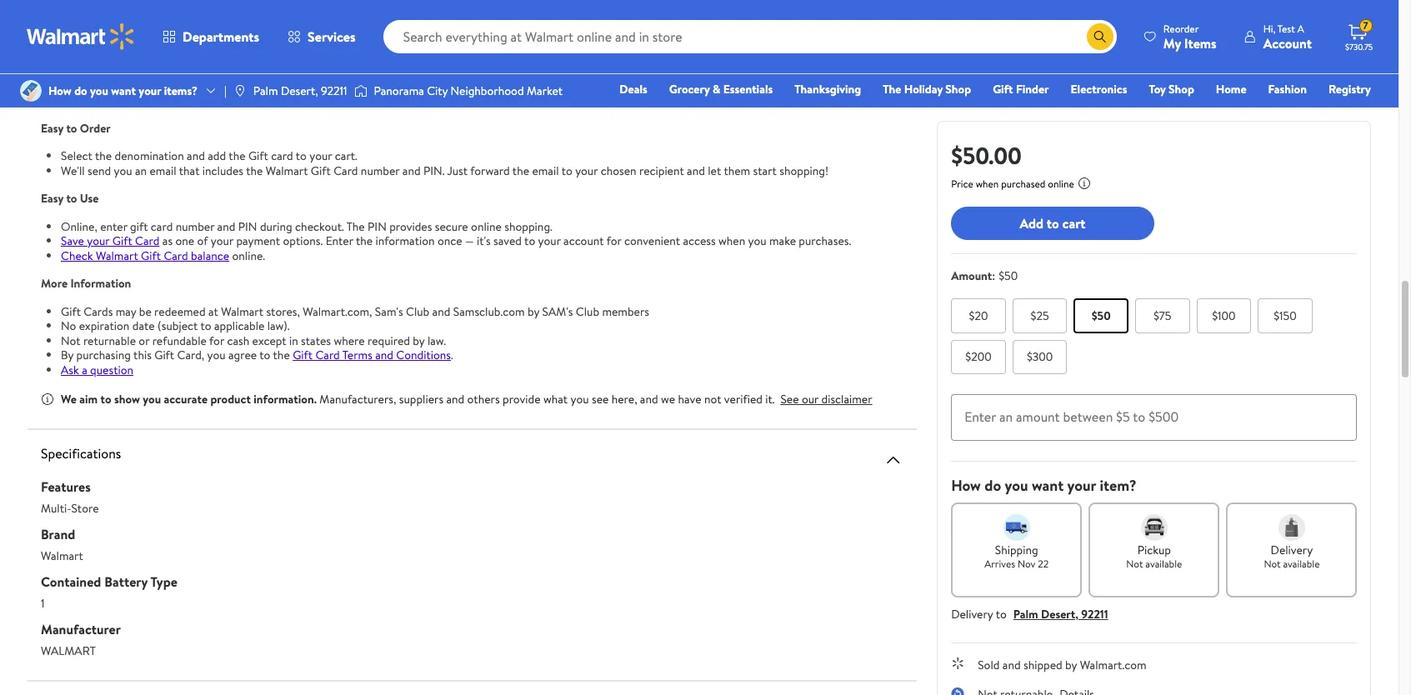 Task type: vqa. For each thing, say whether or not it's contained in the screenshot.
the 18-
no



Task type: locate. For each thing, give the bounding box(es) containing it.
neighborhood
[[451, 82, 524, 99]]

you right card, on the left of the page
[[207, 347, 226, 364]]

and right terms
[[375, 347, 394, 364]]

2 vertical spatial gift
[[130, 218, 148, 235]]

your left items?
[[139, 82, 161, 99]]

1 horizontal spatial shop
[[1169, 81, 1195, 98]]

claims
[[100, 77, 132, 94]]

how
[[48, 82, 72, 99], [951, 475, 981, 496]]

desert, left cards,
[[281, 82, 318, 99]]

a right ask
[[82, 361, 87, 378]]

by
[[61, 347, 73, 364]]

your left cart.
[[310, 148, 332, 164]]

0 vertical spatial 92211
[[321, 82, 347, 99]]

1 email from the left
[[150, 162, 176, 179]]

2 pin from the left
[[368, 218, 387, 235]]

delivery inside delivery not available
[[1271, 542, 1313, 558]]

for left the cash
[[209, 332, 224, 349]]

delivery for to
[[951, 606, 993, 623]]

deals
[[620, 81, 648, 98]]

0 horizontal spatial in
[[242, 77, 251, 94]]

for right account
[[607, 233, 622, 249]]

do for how do you want your item?
[[984, 475, 1001, 496]]

palm desert, 92211
[[253, 82, 347, 99]]

for inside online, enter gift card number and pin during checkout. the pin provides secure online shopping. save your gift card as one of your payment options. enter the information once — it's saved to your account for convenient access when you make purchases. check walmart gift card balance online.
[[607, 233, 622, 249]]

1 vertical spatial want
[[1032, 475, 1064, 496]]

cash
[[227, 332, 249, 349]]

the inside the 'gift cards may be redeemed at walmart stores, walmart.com, sam's club and samsclub.com by sam's club members no expiration date (subject to applicable law). not returnable or refundable for cash except in states where required by law. by purchasing this gift card, you agree to the gift card terms and conditions . ask a question'
[[273, 347, 290, 364]]

makes
[[349, 33, 381, 50]]

your right "of"
[[211, 233, 233, 249]]

services
[[308, 28, 356, 46]]

walmart down brand
[[41, 548, 83, 564]]

0 vertical spatial the
[[883, 81, 902, 98]]

not up ask
[[61, 332, 80, 349]]

1 horizontal spatial the
[[883, 81, 902, 98]]

1 vertical spatial card
[[151, 218, 173, 235]]

1 vertical spatial 92211
[[1081, 606, 1108, 623]]

 image right cards,
[[354, 83, 367, 99]]

shop right holiday at top right
[[946, 81, 971, 98]]

gift left cards,
[[299, 77, 318, 94]]

0 horizontal spatial by
[[413, 332, 425, 349]]

online right secure
[[471, 218, 502, 235]]

0 vertical spatial number
[[361, 162, 400, 179]]

1 horizontal spatial email
[[532, 162, 559, 179]]

want down amount
[[1032, 475, 1064, 496]]

1 horizontal spatial how
[[951, 475, 981, 496]]

0 horizontal spatial do
[[74, 82, 87, 99]]

0 horizontal spatial them
[[212, 77, 239, 94]]

not inside delivery not available
[[1264, 557, 1281, 571]]

 image for panorama
[[354, 83, 367, 99]]

not for delivery
[[1264, 557, 1281, 571]]

at right it
[[434, 77, 444, 94]]

0 horizontal spatial palm
[[253, 82, 278, 99]]

the holiday shop link
[[876, 80, 979, 98]]

0 horizontal spatial how
[[48, 82, 72, 99]]

0 horizontal spatial online
[[471, 218, 502, 235]]

available down intent image for pickup on the bottom right of the page
[[1145, 557, 1182, 571]]

walmart+ link
[[1314, 103, 1379, 122]]

want for items?
[[111, 82, 136, 99]]

an
[[135, 162, 147, 179], [999, 408, 1013, 426]]

available inside delivery not available
[[1283, 557, 1320, 571]]

0 horizontal spatial  image
[[20, 80, 42, 102]]

0 horizontal spatial card
[[151, 218, 173, 235]]

home link
[[1209, 80, 1254, 98]]

thanksgiving link
[[787, 80, 869, 98]]

forward
[[470, 162, 510, 179]]

1 vertical spatial $50
[[1091, 308, 1111, 324]]

online,
[[61, 218, 97, 235]]

battery
[[104, 573, 148, 591]]

gift finder
[[993, 81, 1049, 98]]

1 horizontal spatial by
[[528, 303, 540, 320]]

0 vertical spatial by
[[528, 303, 540, 320]]

0 horizontal spatial the
[[347, 218, 365, 235]]

0 vertical spatial enter
[[326, 233, 353, 249]]

you up order
[[90, 82, 108, 99]]

how for how do you want your items?
[[48, 82, 72, 99]]

online, enter gift card number and pin during checkout. the pin provides secure online shopping. save your gift card as one of your payment options. enter the information once — it's saved to your account for convenient access when you make purchases. check walmart gift card balance online.
[[61, 218, 851, 264]]

enter
[[100, 218, 127, 235]]

1 vertical spatial delivery
[[951, 606, 993, 623]]

0 vertical spatial $50
[[999, 268, 1018, 284]]

ftc complaint assistant. link
[[447, 77, 578, 94]]

enter right options.
[[326, 233, 353, 249]]

0 horizontal spatial not
[[61, 332, 80, 349]]

number right "as"
[[176, 218, 214, 235]]

product details image
[[883, 3, 903, 23]]

0 vertical spatial online
[[1048, 177, 1074, 191]]

card inside select the denomination and add the gift card to your cart. we'll send you an email that includes the walmart gift card number and pin. just forward the email to your chosen recipient and let them start shopping!
[[334, 162, 358, 179]]

do left claims
[[74, 82, 87, 99]]

1 horizontal spatial number
[[361, 162, 400, 179]]

when right access
[[719, 233, 746, 249]]

0 horizontal spatial number
[[176, 218, 214, 235]]

available down intent image for delivery
[[1283, 557, 1320, 571]]

Search search field
[[383, 20, 1117, 53]]

my
[[1164, 34, 1181, 52]]

2 available from the left
[[1283, 557, 1320, 571]]

7
[[1364, 19, 1369, 33]]

0 vertical spatial delivery
[[1271, 542, 1313, 558]]

0 vertical spatial do
[[74, 82, 87, 99]]

1 horizontal spatial when
[[976, 177, 999, 191]]

not down intent image for delivery
[[1264, 557, 1281, 571]]

1 club from the left
[[406, 303, 430, 320]]

you right send
[[114, 162, 132, 179]]

0 horizontal spatial delivery
[[951, 606, 993, 623]]

gift right great
[[422, 33, 441, 50]]

search icon image
[[1094, 30, 1107, 43]]

1 horizontal spatial a
[[384, 33, 389, 50]]

information.
[[254, 391, 317, 408]]

to right "$5"
[[1133, 408, 1145, 426]]

you left 'make'
[[748, 233, 767, 249]]

walmart up the cash
[[221, 303, 263, 320]]

0 horizontal spatial email
[[150, 162, 176, 179]]

for right fun
[[183, 33, 198, 50]]

to left order
[[66, 120, 77, 136]]

reorder
[[1164, 21, 1199, 35]]

pin
[[238, 218, 257, 235], [368, 218, 387, 235]]

$50 left $75
[[1091, 308, 1111, 324]]

0 vertical spatial gift
[[422, 33, 441, 50]]

1 vertical spatial a
[[82, 361, 87, 378]]

0 horizontal spatial shop
[[946, 81, 971, 98]]

card left terms
[[316, 347, 340, 364]]

 image
[[233, 84, 247, 98]]

the right them,
[[233, 33, 250, 50]]

1 horizontal spatial club
[[576, 303, 599, 320]]

sam's
[[375, 303, 403, 320]]

them right let
[[724, 162, 751, 179]]

1 vertical spatial online
[[471, 218, 502, 235]]

0 horizontal spatial gift
[[130, 218, 148, 235]]

to inside add to cart button
[[1047, 214, 1059, 232]]

1 horizontal spatial card
[[271, 148, 293, 164]]

your left chosen
[[575, 162, 598, 179]]

email right "forward"
[[532, 162, 559, 179]]

0 vertical spatial card
[[271, 148, 293, 164]]

to right saved
[[524, 233, 535, 249]]

0 vertical spatial when
[[976, 177, 999, 191]]

online
[[1048, 177, 1074, 191], [471, 218, 502, 235]]

walmart inside online, enter gift card number and pin during checkout. the pin provides secure online shopping. save your gift card as one of your payment options. enter the information once — it's saved to your account for convenient access when you make purchases. check walmart gift card balance online.
[[96, 247, 138, 264]]

shipping arrives nov 22
[[984, 542, 1049, 571]]

your
[[139, 82, 161, 99], [310, 148, 332, 164], [575, 162, 598, 179], [87, 233, 110, 249], [211, 233, 233, 249], [538, 233, 561, 249], [1067, 475, 1096, 496]]

to down arrives
[[996, 606, 1007, 623]]

balance
[[191, 247, 229, 264]]

 image left someone
[[20, 80, 42, 102]]

grocery & essentials link
[[662, 80, 781, 98]]

Walmart Site-Wide search field
[[383, 20, 1117, 53]]

at
[[434, 77, 444, 94], [636, 77, 646, 94], [208, 303, 218, 320]]

1 vertical spatial gift
[[299, 77, 318, 94]]

pin left provides
[[368, 218, 387, 235]]

0 horizontal spatial a
[[82, 361, 87, 378]]

enter
[[326, 233, 353, 249], [964, 408, 996, 426]]

be
[[139, 303, 152, 320]]

1 horizontal spatial online
[[1048, 177, 1074, 191]]

2 horizontal spatial gift
[[422, 33, 441, 50]]

1 horizontal spatial $50
[[1091, 308, 1111, 324]]

do
[[74, 82, 87, 99], [984, 475, 1001, 496]]

conditions
[[396, 347, 451, 364]]

at right more
[[636, 77, 646, 94]]

others
[[467, 391, 500, 408]]

enter left amount
[[964, 408, 996, 426]]

available inside pickup not available
[[1145, 557, 1182, 571]]

and left pin.
[[403, 162, 421, 179]]

report
[[389, 77, 421, 94]]

deals link
[[612, 80, 655, 98]]

brand
[[41, 525, 75, 544]]

0 horizontal spatial enter
[[326, 233, 353, 249]]

1 horizontal spatial desert,
[[1041, 606, 1078, 623]]

a inside the 'gift cards may be redeemed at walmart stores, walmart.com, sam's club and samsclub.com by sam's club members no expiration date (subject to applicable law). not returnable or refundable for cash except in states where required by law. by purchasing this gift card, you agree to the gift card terms and conditions . ask a question'
[[82, 361, 87, 378]]

1 easy from the top
[[41, 120, 63, 136]]

1 vertical spatial an
[[999, 408, 1013, 426]]

1 horizontal spatial delivery
[[1271, 542, 1313, 558]]

1 vertical spatial how
[[951, 475, 981, 496]]

 image
[[20, 80, 42, 102], [354, 83, 367, 99]]

0 vertical spatial easy
[[41, 120, 63, 136]]

0 horizontal spatial available
[[1145, 557, 1182, 571]]

walmart+
[[1322, 104, 1371, 121]]

delivery down intent image for delivery
[[1271, 542, 1313, 558]]

number right cart.
[[361, 162, 400, 179]]

assistant.
[[526, 77, 575, 94]]

1 horizontal spatial  image
[[354, 83, 367, 99]]

not inside pickup not available
[[1126, 557, 1143, 571]]

for inside the 'gift cards may be redeemed at walmart stores, walmart.com, sam's club and samsclub.com by sam's club members no expiration date (subject to applicable law). not returnable or refundable for cash except in states where required by law. by purchasing this gift card, you agree to the gift card terms and conditions . ask a question'
[[209, 332, 224, 349]]

$50 inside priceoptions option group
[[1091, 308, 1111, 324]]

to inside online, enter gift card number and pin during checkout. the pin provides secure online shopping. save your gift card as one of your payment options. enter the information once — it's saved to your account for convenient access when you make purchases. check walmart gift card balance online.
[[524, 233, 535, 249]]

email left 'that'
[[150, 162, 176, 179]]

0 vertical spatial them
[[212, 77, 239, 94]]

nov
[[1018, 557, 1035, 571]]

law).
[[267, 318, 290, 334]]

more
[[41, 275, 68, 292]]

the
[[883, 81, 902, 98], [347, 218, 365, 235]]

0 horizontal spatial desert,
[[281, 82, 318, 99]]

palm right |
[[253, 82, 278, 99]]

1 horizontal spatial pin
[[368, 218, 387, 235]]

card inside the 'gift cards may be redeemed at walmart stores, walmart.com, sam's club and samsclub.com by sam's club members no expiration date (subject to applicable law). not returnable or refundable for cash except in states where required by law. by purchasing this gift card, you agree to the gift card terms and conditions . ask a question'
[[316, 347, 340, 364]]

0 horizontal spatial an
[[135, 162, 147, 179]]

delivery up sold
[[951, 606, 993, 623]]

at right the redeemed
[[208, 303, 218, 320]]

1 vertical spatial do
[[984, 475, 1001, 496]]

0 horizontal spatial pin
[[238, 218, 257, 235]]

except
[[252, 332, 286, 349]]

when inside online, enter gift card number and pin during checkout. the pin provides secure online shopping. save your gift card as one of your payment options. enter the information once — it's saved to your account for convenient access when you make purchases. check walmart gift card balance online.
[[719, 233, 746, 249]]

enter inside online, enter gift card number and pin during checkout. the pin provides secure online shopping. save your gift card as one of your payment options. enter the information once — it's saved to your account for convenient access when you make purchases. check walmart gift card balance online.
[[326, 233, 353, 249]]

1 vertical spatial palm
[[1013, 606, 1038, 623]]

services button
[[274, 17, 370, 57]]

redeemed
[[154, 303, 206, 320]]

a
[[384, 33, 389, 50], [82, 361, 87, 378]]

by right shipped
[[1065, 657, 1077, 673]]

when right price
[[976, 177, 999, 191]]

2 horizontal spatial not
[[1264, 557, 1281, 571]]

amount
[[1016, 408, 1060, 426]]

1 horizontal spatial them
[[724, 162, 751, 179]]

includes
[[202, 162, 243, 179]]

do for how do you want your items?
[[74, 82, 87, 99]]

0 horizontal spatial at
[[208, 303, 218, 320]]

an left amount
[[999, 408, 1013, 426]]

a left great
[[384, 33, 389, 50]]

92211 left 'please'
[[321, 82, 347, 99]]

you inside the 'gift cards may be redeemed at walmart stores, walmart.com, sam's club and samsclub.com by sam's club members no expiration date (subject to applicable law). not returnable or refundable for cash except in states where required by law. by purchasing this gift card, you agree to the gift card terms and conditions . ask a question'
[[207, 347, 226, 364]]

gift right enter
[[130, 218, 148, 235]]

cart.
[[335, 148, 358, 164]]

0 horizontal spatial 92211
[[321, 82, 347, 99]]

1 vertical spatial them
[[724, 162, 751, 179]]

to right (subject
[[200, 318, 211, 334]]

$25
[[1030, 308, 1049, 324]]

hi, test a account
[[1264, 21, 1312, 52]]

easy to use
[[41, 190, 99, 207]]

0 horizontal spatial want
[[111, 82, 136, 99]]

1 vertical spatial in
[[289, 332, 298, 349]]

92211 up walmart.com
[[1081, 606, 1108, 623]]

sold
[[978, 657, 1000, 673]]

card left fraud
[[672, 77, 696, 94]]

more
[[606, 77, 633, 94]]

0 horizontal spatial club
[[406, 303, 430, 320]]

information
[[70, 275, 131, 292]]

do up shipping
[[984, 475, 1001, 496]]

the left holiday at top right
[[883, 81, 902, 98]]

2 club from the left
[[576, 303, 599, 320]]

$50 right "amount:"
[[999, 268, 1018, 284]]

0 horizontal spatial when
[[719, 233, 746, 249]]

1
[[41, 595, 45, 612]]

easy
[[41, 120, 63, 136], [41, 190, 63, 207]]

1 vertical spatial number
[[176, 218, 214, 235]]

0 vertical spatial want
[[111, 82, 136, 99]]

2 easy from the top
[[41, 190, 63, 207]]

1 available from the left
[[1145, 557, 1182, 571]]

 image for how
[[20, 80, 42, 102]]

1 horizontal spatial not
[[1126, 557, 1143, 571]]

an inside select the denomination and add the gift card to your cart. we'll send you an email that includes the walmart gift card number and pin. just forward the email to your chosen recipient and let them start shopping!
[[135, 162, 147, 179]]

pickup not available
[[1126, 542, 1182, 571]]

them inside select the denomination and add the gift card to your cart. we'll send you an email that includes the walmart gift card number and pin. just forward the email to your chosen recipient and let them start shopping!
[[724, 162, 751, 179]]

contained
[[41, 573, 101, 591]]

members
[[602, 303, 649, 320]]

1 vertical spatial enter
[[964, 408, 996, 426]]

the
[[233, 33, 250, 50], [95, 148, 112, 164], [229, 148, 246, 164], [246, 162, 263, 179], [513, 162, 529, 179], [356, 233, 373, 249], [273, 347, 290, 364]]

you up "intent image for shipping"
[[1005, 475, 1028, 496]]

0 vertical spatial desert,
[[281, 82, 318, 99]]

as
[[162, 233, 173, 249]]

you left see
[[571, 391, 589, 408]]

easy for easy to order
[[41, 120, 63, 136]]

card
[[322, 33, 346, 50], [672, 77, 696, 94], [334, 162, 358, 179], [135, 233, 160, 249], [164, 247, 188, 264], [316, 347, 340, 364]]

not
[[61, 332, 80, 349], [1126, 557, 1143, 571], [1264, 557, 1281, 571]]

1 vertical spatial by
[[413, 332, 425, 349]]

select
[[61, 148, 92, 164]]

desert, up sold and shipped by walmart.com
[[1041, 606, 1078, 623]]

the down law).
[[273, 347, 290, 364]]

we'll
[[61, 162, 85, 179]]

the left information in the left top of the page
[[356, 233, 373, 249]]

by left the law.
[[413, 332, 425, 349]]

them right pay
[[212, 77, 239, 94]]

test
[[1278, 21, 1295, 35]]

2 vertical spatial by
[[1065, 657, 1077, 673]]

pin left "during"
[[238, 218, 257, 235]]

and left "add"
[[187, 148, 205, 164]]

we aim to show you accurate product information. manufacturers, suppliers and others provide what you see here, and we have not verified it. see our disclaimer
[[61, 391, 873, 408]]

registry one debit
[[1244, 81, 1371, 121]]

anyone.
[[461, 33, 501, 50]]

1 horizontal spatial do
[[984, 475, 1001, 496]]

1 horizontal spatial want
[[1032, 475, 1064, 496]]

to right "agree"
[[260, 347, 270, 364]]

no
[[61, 318, 76, 334]]

want left should
[[111, 82, 136, 99]]

the right "forward"
[[513, 162, 529, 179]]

available
[[1145, 557, 1182, 571], [1283, 557, 1320, 571]]

toy
[[1149, 81, 1166, 98]]

1 horizontal spatial in
[[289, 332, 298, 349]]

add
[[208, 148, 226, 164]]

1 vertical spatial when
[[719, 233, 746, 249]]

departments
[[183, 28, 259, 46]]

in left states
[[289, 332, 298, 349]]

and left let
[[687, 162, 705, 179]]

to right "aim" in the left of the page
[[100, 391, 111, 408]]

you inside online, enter gift card number and pin during checkout. the pin provides secure online shopping. save your gift card as one of your payment options. enter the information once — it's saved to your account for convenient access when you make purchases. check walmart gift card balance online.
[[748, 233, 767, 249]]

easy down we'll
[[41, 190, 63, 207]]

1 horizontal spatial available
[[1283, 557, 1320, 571]]

once
[[438, 233, 462, 249]]

delivery
[[1271, 542, 1313, 558], [951, 606, 993, 623]]

you left fun
[[120, 33, 138, 50]]

online left legal information icon
[[1048, 177, 1074, 191]]

1 vertical spatial easy
[[41, 190, 63, 207]]

how do you want your item?
[[951, 475, 1137, 496]]

palm down nov
[[1013, 606, 1038, 623]]

club
[[406, 303, 430, 320], [576, 303, 599, 320]]

1 horizontal spatial gift
[[299, 77, 318, 94]]

convenient for you and fun for them, the walmart gift card makes a great gift for anyone.
[[41, 33, 501, 50]]

in right |
[[242, 77, 251, 94]]



Task type: describe. For each thing, give the bounding box(es) containing it.
the right select
[[95, 148, 112, 164]]

1 horizontal spatial at
[[434, 77, 444, 94]]

delivery for not
[[1271, 542, 1313, 558]]

$300
[[1027, 349, 1053, 365]]

product
[[210, 391, 251, 408]]

you inside select the denomination and add the gift card to your cart. we'll send you an email that includes the walmart gift card number and pin. just forward the email to your chosen recipient and let them start shopping!
[[114, 162, 132, 179]]

walmart inside the 'gift cards may be redeemed at walmart stores, walmart.com, sam's club and samsclub.com by sam's club members no expiration date (subject to applicable law). not returnable or refundable for cash except in states where required by law. by purchasing this gift card, you agree to the gift card terms and conditions . ask a question'
[[221, 303, 263, 320]]

during
[[260, 218, 292, 235]]

walmart up 'palm desert, 92211'
[[253, 33, 296, 50]]

7 $730.75
[[1346, 19, 1373, 53]]

shipping
[[995, 542, 1038, 558]]

features
[[41, 478, 91, 496]]

number inside select the denomination and add the gift card to your cart. we'll send you an email that includes the walmart gift card number and pin. just forward the email to your chosen recipient and let them start shopping!
[[361, 162, 400, 179]]

you right the show
[[143, 391, 161, 408]]

available for delivery
[[1283, 557, 1320, 571]]

law.
[[428, 332, 446, 349]]

date
[[132, 318, 155, 334]]

should
[[156, 77, 189, 94]]

add
[[1020, 214, 1043, 232]]

at inside the 'gift cards may be redeemed at walmart stores, walmart.com, sam's club and samsclub.com by sam's club members no expiration date (subject to applicable law). not returnable or refundable for cash except in states where required by law. by purchasing this gift card, you agree to the gift card terms and conditions . ask a question'
[[208, 303, 218, 320]]

number inside online, enter gift card number and pin during checkout. the pin provides secure online shopping. save your gift card as one of your payment options. enter the information once — it's saved to your account for convenient access when you make purchases. check walmart gift card balance online.
[[176, 218, 214, 235]]

(subject
[[158, 318, 198, 334]]

required
[[368, 332, 410, 349]]

recipient
[[639, 162, 684, 179]]

check
[[61, 247, 93, 264]]

fraud
[[699, 77, 728, 94]]

your left account
[[538, 233, 561, 249]]

it's
[[477, 233, 491, 249]]

card inside select the denomination and add the gift card to your cart. we'll send you an email that includes the walmart gift card number and pin. just forward the email to your chosen recipient and let them start shopping!
[[271, 148, 293, 164]]

for right 'convenient'
[[102, 33, 117, 50]]

gift finder link
[[986, 80, 1057, 98]]

to left chosen
[[562, 162, 573, 179]]

$20
[[969, 308, 988, 324]]

payment
[[236, 233, 280, 249]]

2 horizontal spatial by
[[1065, 657, 1077, 673]]

walmart image
[[27, 23, 135, 50]]

your right save
[[87, 233, 110, 249]]

items
[[1185, 34, 1217, 52]]

1 horizontal spatial palm
[[1013, 606, 1038, 623]]

intent image for pickup image
[[1141, 514, 1167, 541]]

returnable
[[83, 332, 136, 349]]

for left anyone.
[[443, 33, 459, 50]]

home
[[1216, 81, 1247, 98]]

the holiday shop
[[883, 81, 971, 98]]

read
[[578, 77, 604, 94]]

and inside online, enter gift card number and pin during checkout. the pin provides secure online shopping. save your gift card as one of your payment options. enter the information once — it's saved to your account for convenient access when you make purchases. check walmart gift card balance online.
[[217, 218, 235, 235]]

access
[[683, 233, 716, 249]]

select the denomination and add the gift card to your cart. we'll send you an email that includes the walmart gift card number and pin. just forward the email to your chosen recipient and let them start shopping!
[[61, 148, 829, 179]]

chosen
[[601, 162, 637, 179]]

purchased
[[1001, 177, 1045, 191]]

$75
[[1153, 308, 1171, 324]]

that
[[179, 162, 200, 179]]

1 horizontal spatial 92211
[[1081, 606, 1108, 623]]

of
[[197, 233, 208, 249]]

verified
[[724, 391, 763, 408]]

1 vertical spatial desert,
[[1041, 606, 1078, 623]]

specifications image
[[883, 450, 903, 470]]

legal information image
[[1077, 177, 1091, 190]]

walmart inside features multi-store brand walmart contained battery type 1 manufacturer walmart
[[41, 548, 83, 564]]

and up the law.
[[432, 303, 451, 320]]

0 vertical spatial a
[[384, 33, 389, 50]]

samsclub.com
[[453, 303, 525, 320]]

0 vertical spatial palm
[[253, 82, 278, 99]]

accurate
[[164, 391, 208, 408]]

1 pin from the left
[[238, 218, 257, 235]]

or
[[139, 332, 149, 349]]

Enter an amount between $5 to $500 text field
[[951, 394, 1357, 441]]

a
[[1298, 21, 1304, 35]]

how for how do you want your item?
[[951, 475, 981, 496]]

available for pickup
[[1145, 557, 1182, 571]]

not for pickup
[[1126, 557, 1143, 571]]

stores,
[[266, 303, 300, 320]]

walmart inside select the denomination and add the gift card to your cart. we'll send you an email that includes the walmart gift card number and pin. just forward the email to your chosen recipient and let them start shopping!
[[266, 162, 308, 179]]

expiration
[[79, 318, 130, 334]]

registry link
[[1321, 80, 1379, 98]]

shopping.
[[505, 218, 553, 235]]

send
[[88, 162, 111, 179]]

complaint
[[470, 77, 523, 94]]

intent image for delivery image
[[1278, 514, 1305, 541]]

one debit link
[[1236, 103, 1308, 122]]

walmart down 'convenient for you and fun for them, the walmart gift card makes a great gift for anyone.'
[[254, 77, 297, 94]]

delivery to palm desert, 92211
[[951, 606, 1108, 623]]

price
[[951, 177, 973, 191]]

toy shop link
[[1142, 80, 1202, 98]]

type
[[150, 573, 177, 591]]

card left "as"
[[135, 233, 160, 249]]

specifications
[[41, 444, 121, 463]]

reorder my items
[[1164, 21, 1217, 52]]

information
[[376, 233, 435, 249]]

palm desert, 92211 button
[[1013, 606, 1108, 623]]

start
[[753, 162, 777, 179]]

panorama city neighborhood market
[[374, 82, 563, 99]]

show
[[114, 391, 140, 408]]

great
[[392, 33, 419, 50]]

in inside the 'gift cards may be redeemed at walmart stores, walmart.com, sam's club and samsclub.com by sam's club members no expiration date (subject to applicable law). not returnable or refundable for cash except in states where required by law. by purchasing this gift card, you agree to the gift card terms and conditions . ask a question'
[[289, 332, 298, 349]]

card left "of"
[[164, 247, 188, 264]]

|
[[224, 82, 227, 99]]

0 horizontal spatial $50
[[999, 268, 1018, 284]]

how do you want your items?
[[48, 82, 198, 99]]

and right sold
[[1002, 657, 1021, 673]]

want for item?
[[1032, 475, 1064, 496]]

aim
[[79, 391, 98, 408]]

electronics link
[[1063, 80, 1135, 98]]

finder
[[1016, 81, 1049, 98]]

your left item? on the bottom right of page
[[1067, 475, 1096, 496]]

agree
[[228, 347, 257, 364]]

prevention.
[[731, 77, 789, 94]]

them,
[[200, 33, 230, 50]]

to left use
[[66, 190, 77, 207]]

$500
[[1149, 408, 1179, 426]]

options.
[[283, 233, 323, 249]]

online inside online, enter gift card number and pin during checkout. the pin provides secure online shopping. save your gift card as one of your payment options. enter the information once — it's saved to your account for convenient access when you make purchases. check walmart gift card balance online.
[[471, 218, 502, 235]]

priceoptions option group
[[944, 298, 1357, 381]]

0 vertical spatial in
[[242, 77, 251, 94]]

let
[[708, 162, 721, 179]]

2 horizontal spatial at
[[636, 77, 646, 94]]

gift inside online, enter gift card number and pin during checkout. the pin provides secure online shopping. save your gift card as one of your payment options. enter the information once — it's saved to your account for convenient access when you make purchases. check walmart gift card balance online.
[[130, 218, 148, 235]]

intent image for shipping image
[[1003, 514, 1030, 541]]

&
[[713, 81, 721, 98]]

add to cart
[[1020, 214, 1086, 232]]

cards
[[84, 303, 113, 320]]

1 shop from the left
[[946, 81, 971, 98]]

to left cart.
[[296, 148, 307, 164]]

$200
[[965, 349, 991, 365]]

suppliers
[[399, 391, 444, 408]]

1 horizontal spatial enter
[[964, 408, 996, 426]]

the inside online, enter gift card number and pin during checkout. the pin provides secure online shopping. save your gift card as one of your payment options. enter the information once — it's saved to your account for convenient access when you make purchases. check walmart gift card balance online.
[[347, 218, 365, 235]]

provide
[[503, 391, 541, 408]]

2 shop from the left
[[1169, 81, 1195, 98]]

debit
[[1272, 104, 1300, 121]]

1 horizontal spatial an
[[999, 408, 1013, 426]]

and left we
[[640, 391, 658, 408]]

order
[[80, 120, 111, 136]]

gift card fraud prevention. link
[[649, 77, 789, 94]]

card inside online, enter gift card number and pin during checkout. the pin provides secure online shopping. save your gift card as one of your payment options. enter the information once — it's saved to your account for convenient access when you make purchases. check walmart gift card balance online.
[[151, 218, 173, 235]]

see
[[592, 391, 609, 408]]

features multi-store brand walmart contained battery type 1 manufacturer walmart
[[41, 478, 177, 659]]

not inside the 'gift cards may be redeemed at walmart stores, walmart.com, sam's club and samsclub.com by sam's club members no expiration date (subject to applicable law). not returnable or refundable for cash except in states where required by law. by purchasing this gift card, you agree to the gift card terms and conditions . ask a question'
[[61, 332, 80, 349]]

secure
[[435, 218, 468, 235]]

the right "add"
[[229, 148, 246, 164]]

pickup
[[1137, 542, 1171, 558]]

2 email from the left
[[532, 162, 559, 179]]

hi,
[[1264, 21, 1276, 35]]

fashion link
[[1261, 80, 1315, 98]]

card left makes
[[322, 33, 346, 50]]

you right claims
[[135, 77, 153, 94]]

and left fun
[[141, 33, 160, 50]]

holiday
[[904, 81, 943, 98]]

the right includes
[[246, 162, 263, 179]]

$5
[[1116, 408, 1130, 426]]

$730.75
[[1346, 41, 1373, 53]]

add to cart button
[[951, 207, 1154, 240]]

the inside online, enter gift card number and pin during checkout. the pin provides secure online shopping. save your gift card as one of your payment options. enter the information once — it's saved to your account for convenient access when you make purchases. check walmart gift card balance online.
[[356, 233, 373, 249]]

check walmart gift card balance link
[[61, 247, 229, 264]]

it
[[424, 77, 431, 94]]

and left the others
[[446, 391, 465, 408]]

easy for easy to use
[[41, 190, 63, 207]]



